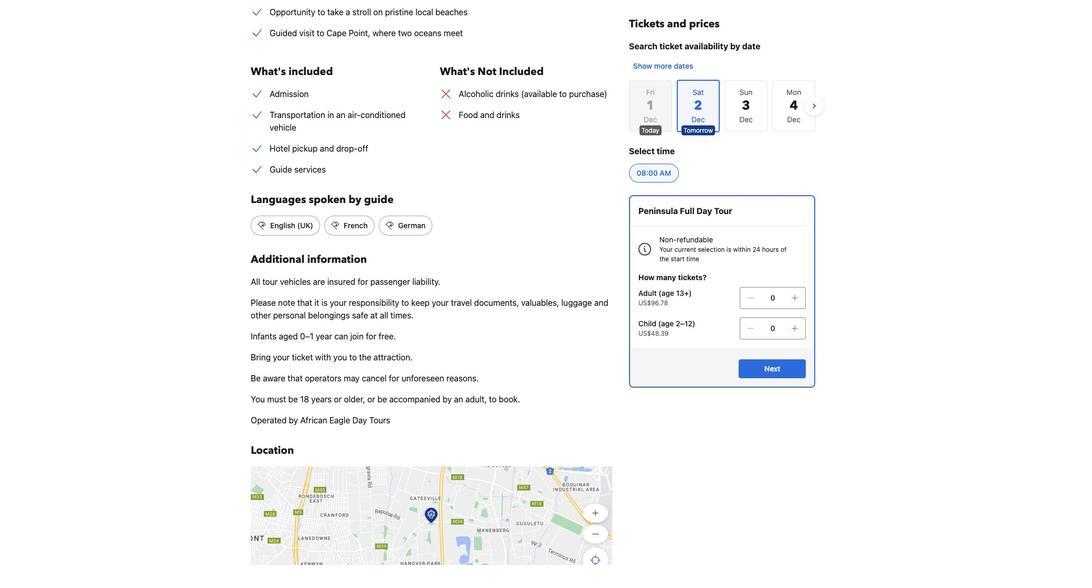 Task type: vqa. For each thing, say whether or not it's contained in the screenshot.
See availability associated with Admission to Madame Tussauds London
no



Task type: describe. For each thing, give the bounding box(es) containing it.
at
[[370, 311, 378, 320]]

drop-
[[336, 144, 358, 153]]

prices
[[689, 17, 720, 31]]

by left date
[[730, 41, 740, 51]]

keep
[[411, 298, 430, 307]]

guide
[[270, 165, 292, 174]]

0 for adult (age 13+)
[[770, 293, 775, 302]]

point,
[[349, 28, 370, 38]]

take
[[327, 7, 344, 17]]

1 vertical spatial ticket
[[292, 353, 313, 362]]

and right food
[[480, 110, 494, 120]]

select
[[629, 146, 655, 156]]

luggage
[[561, 298, 592, 307]]

african
[[300, 415, 327, 425]]

additional
[[251, 252, 304, 267]]

more
[[654, 61, 672, 70]]

how
[[638, 273, 655, 282]]

infants
[[251, 332, 277, 341]]

and inside 'please note that it is your responsibility to keep your travel documents, valuables, luggage and other personal belongings safe at all times.'
[[594, 298, 608, 307]]

0 vertical spatial drinks
[[496, 89, 519, 99]]

(available
[[521, 89, 557, 99]]

operated
[[251, 415, 287, 425]]

vehicles
[[280, 277, 311, 286]]

by down reasons.
[[443, 395, 452, 404]]

what's for what's included
[[251, 65, 286, 79]]

personal
[[273, 311, 306, 320]]

region containing 1
[[621, 76, 824, 136]]

you
[[251, 395, 265, 404]]

all
[[251, 277, 260, 286]]

and left drop-
[[320, 144, 334, 153]]

admission
[[270, 89, 309, 99]]

older,
[[344, 395, 365, 404]]

tours
[[369, 415, 390, 425]]

dec for 4
[[787, 115, 801, 124]]

included
[[499, 65, 544, 79]]

languages spoken by guide
[[251, 193, 394, 207]]

time inside "non-refundable your current selection is within 24 hours of the start time"
[[686, 255, 699, 263]]

off
[[358, 144, 368, 153]]

1 horizontal spatial ticket
[[659, 41, 683, 51]]

book.
[[499, 395, 520, 404]]

dates
[[674, 61, 693, 70]]

availability
[[685, 41, 728, 51]]

languages
[[251, 193, 306, 207]]

cape
[[327, 28, 346, 38]]

food and drinks
[[459, 110, 520, 120]]

non-refundable your current selection is within 24 hours of the start time
[[659, 235, 787, 263]]

attraction.
[[374, 353, 413, 362]]

purchase)
[[569, 89, 607, 99]]

to inside 'please note that it is your responsibility to keep your travel documents, valuables, luggage and other personal belongings safe at all times.'
[[401, 298, 409, 307]]

that for aware
[[288, 374, 303, 383]]

selection
[[698, 246, 725, 253]]

to left the take
[[318, 7, 325, 17]]

other
[[251, 311, 271, 320]]

may
[[344, 374, 360, 383]]

responsibility
[[349, 298, 399, 307]]

adult (age 13+) us$96.78
[[638, 289, 692, 307]]

documents,
[[474, 298, 519, 307]]

you
[[333, 353, 347, 362]]

eagle
[[329, 415, 350, 425]]

adult
[[638, 289, 657, 297]]

be aware that operators may cancel for unforeseen reasons.
[[251, 374, 479, 383]]

fri 1 dec today
[[642, 88, 659, 134]]

guided visit to cape point, where two oceans meet
[[270, 28, 463, 38]]

map region
[[193, 381, 730, 565]]

visit
[[299, 28, 315, 38]]

that for note
[[297, 298, 312, 307]]

are
[[313, 277, 325, 286]]

0 vertical spatial day
[[696, 206, 712, 216]]

your
[[659, 246, 673, 253]]

guided
[[270, 28, 297, 38]]

08:00 am
[[637, 168, 671, 177]]

date
[[742, 41, 760, 51]]

valuables,
[[521, 298, 559, 307]]

4
[[790, 97, 798, 114]]

services
[[294, 165, 326, 174]]

two
[[398, 28, 412, 38]]

(age for 13+)
[[659, 289, 674, 297]]

child
[[638, 319, 656, 328]]

english (uk)
[[270, 221, 313, 230]]

years
[[311, 395, 332, 404]]

local
[[415, 7, 433, 17]]

the inside "non-refundable your current selection is within 24 hours of the start time"
[[659, 255, 669, 263]]

adult,
[[465, 395, 487, 404]]

1 or from the left
[[334, 395, 342, 404]]

included
[[288, 65, 333, 79]]

additional information
[[251, 252, 367, 267]]

sun
[[739, 88, 753, 97]]

a
[[346, 7, 350, 17]]

transportation in an air-conditioned vehicle
[[270, 110, 405, 132]]

conditioned
[[361, 110, 405, 120]]

hours
[[762, 246, 779, 253]]

operated by african eagle day tours
[[251, 415, 390, 425]]



Task type: locate. For each thing, give the bounding box(es) containing it.
0 vertical spatial 0
[[770, 293, 775, 302]]

you must be 18 years or older, or be accompanied by an adult, to book.
[[251, 395, 520, 404]]

24
[[753, 246, 760, 253]]

vehicle
[[270, 123, 296, 132]]

1 horizontal spatial an
[[454, 395, 463, 404]]

0 down the hours
[[770, 293, 775, 302]]

an right 'in'
[[336, 110, 345, 120]]

ticket left with
[[292, 353, 313, 362]]

dec inside the "mon 4 dec"
[[787, 115, 801, 124]]

is right it
[[321, 298, 328, 307]]

drinks
[[496, 89, 519, 99], [497, 110, 520, 120]]

0 horizontal spatial ticket
[[292, 353, 313, 362]]

ticket
[[659, 41, 683, 51], [292, 353, 313, 362]]

drinks down included
[[496, 89, 519, 99]]

be left 18 at the left
[[288, 395, 298, 404]]

(age down many at the right of the page
[[659, 289, 674, 297]]

1 horizontal spatial or
[[367, 395, 375, 404]]

it
[[314, 298, 319, 307]]

to
[[318, 7, 325, 17], [317, 28, 324, 38], [559, 89, 567, 99], [401, 298, 409, 307], [349, 353, 357, 362], [489, 395, 497, 404]]

2 vertical spatial for
[[389, 374, 399, 383]]

2 horizontal spatial your
[[432, 298, 449, 307]]

times.
[[390, 311, 414, 320]]

start
[[671, 255, 685, 263]]

meet
[[444, 28, 463, 38]]

is inside 'please note that it is your responsibility to keep your travel documents, valuables, luggage and other personal belongings safe at all times.'
[[321, 298, 328, 307]]

1 horizontal spatial time
[[686, 255, 699, 263]]

for for join
[[366, 332, 376, 341]]

within
[[733, 246, 751, 253]]

am
[[660, 168, 671, 177]]

0 horizontal spatial or
[[334, 395, 342, 404]]

liability.
[[412, 277, 440, 286]]

location
[[251, 443, 294, 457]]

dec inside the fri 1 dec today
[[644, 115, 657, 124]]

1 horizontal spatial the
[[659, 255, 669, 263]]

1 vertical spatial for
[[366, 332, 376, 341]]

1 horizontal spatial what's
[[440, 65, 475, 79]]

what's
[[251, 65, 286, 79], [440, 65, 475, 79]]

13+)
[[676, 289, 692, 297]]

join
[[350, 332, 364, 341]]

0 vertical spatial that
[[297, 298, 312, 307]]

aged
[[279, 332, 298, 341]]

what's up alcoholic
[[440, 65, 475, 79]]

0 horizontal spatial what's
[[251, 65, 286, 79]]

2 or from the left
[[367, 395, 375, 404]]

to right (available
[[559, 89, 567, 99]]

of
[[781, 246, 787, 253]]

(age up us$48.39
[[658, 319, 674, 328]]

0 horizontal spatial dec
[[644, 115, 657, 124]]

hotel pickup and drop-off
[[270, 144, 368, 153]]

an
[[336, 110, 345, 120], [454, 395, 463, 404]]

your up the belongings
[[330, 298, 347, 307]]

next
[[764, 364, 780, 373]]

to left book.
[[489, 395, 497, 404]]

0 vertical spatial the
[[659, 255, 669, 263]]

search ticket availability by date
[[629, 41, 760, 51]]

today
[[642, 126, 659, 134]]

dec for 1
[[644, 115, 657, 124]]

show more dates
[[633, 61, 693, 70]]

is left within
[[727, 246, 731, 253]]

1 what's from the left
[[251, 65, 286, 79]]

the
[[659, 255, 669, 263], [359, 353, 371, 362]]

1 horizontal spatial dec
[[739, 115, 753, 124]]

dec down 4
[[787, 115, 801, 124]]

your right "bring"
[[273, 353, 290, 362]]

peninsula
[[638, 206, 678, 216]]

1 dec from the left
[[644, 115, 657, 124]]

food
[[459, 110, 478, 120]]

french
[[344, 221, 368, 230]]

(age for 2–12)
[[658, 319, 674, 328]]

air-
[[348, 110, 361, 120]]

the up be aware that operators may cancel for unforeseen reasons. on the bottom of the page
[[359, 353, 371, 362]]

for right 'insured'
[[358, 277, 368, 286]]

2 be from the left
[[377, 395, 387, 404]]

(age
[[659, 289, 674, 297], [658, 319, 674, 328]]

time up am on the top of the page
[[657, 146, 675, 156]]

reasons.
[[446, 374, 479, 383]]

2–12)
[[676, 319, 695, 328]]

0 horizontal spatial your
[[273, 353, 290, 362]]

that right aware
[[288, 374, 303, 383]]

0 horizontal spatial time
[[657, 146, 675, 156]]

region
[[621, 76, 824, 136]]

1 vertical spatial that
[[288, 374, 303, 383]]

0 up next at the bottom of page
[[770, 324, 775, 333]]

drinks down alcoholic drinks (available to purchase)
[[497, 110, 520, 120]]

information
[[307, 252, 367, 267]]

0 vertical spatial is
[[727, 246, 731, 253]]

fri
[[646, 88, 655, 97]]

that inside 'please note that it is your responsibility to keep your travel documents, valuables, luggage and other personal belongings safe at all times.'
[[297, 298, 312, 307]]

with
[[315, 353, 331, 362]]

to right you
[[349, 353, 357, 362]]

1 vertical spatial drinks
[[497, 110, 520, 120]]

and right the luggage
[[594, 298, 608, 307]]

day right full
[[696, 206, 712, 216]]

1 vertical spatial the
[[359, 353, 371, 362]]

not
[[478, 65, 496, 79]]

dec down '3'
[[739, 115, 753, 124]]

1 vertical spatial day
[[352, 415, 367, 425]]

1 vertical spatial (age
[[658, 319, 674, 328]]

an inside transportation in an air-conditioned vehicle
[[336, 110, 345, 120]]

aware
[[263, 374, 285, 383]]

the down 'your'
[[659, 255, 669, 263]]

is
[[727, 246, 731, 253], [321, 298, 328, 307]]

day right eagle
[[352, 415, 367, 425]]

dec up today
[[644, 115, 657, 124]]

on
[[373, 7, 383, 17]]

2 horizontal spatial dec
[[787, 115, 801, 124]]

peninsula full day tour
[[638, 206, 732, 216]]

1 horizontal spatial is
[[727, 246, 731, 253]]

or right years at bottom
[[334, 395, 342, 404]]

0 horizontal spatial day
[[352, 415, 367, 425]]

0 vertical spatial (age
[[659, 289, 674, 297]]

or right older,
[[367, 395, 375, 404]]

2 what's from the left
[[440, 65, 475, 79]]

2 dec from the left
[[739, 115, 753, 124]]

infants aged 0–1 year can join for free.
[[251, 332, 396, 341]]

guide
[[364, 193, 394, 207]]

show
[[633, 61, 652, 70]]

ticket up show more dates
[[659, 41, 683, 51]]

dec
[[644, 115, 657, 124], [739, 115, 753, 124], [787, 115, 801, 124]]

what's up admission
[[251, 65, 286, 79]]

us$48.39
[[638, 329, 669, 337]]

current
[[675, 246, 696, 253]]

1 vertical spatial an
[[454, 395, 463, 404]]

1 horizontal spatial be
[[377, 395, 387, 404]]

3 dec from the left
[[787, 115, 801, 124]]

(age inside adult (age 13+) us$96.78
[[659, 289, 674, 297]]

that left it
[[297, 298, 312, 307]]

us$96.78
[[638, 299, 668, 307]]

(age inside 'child (age 2–12) us$48.39'
[[658, 319, 674, 328]]

an left adult,
[[454, 395, 463, 404]]

0 vertical spatial time
[[657, 146, 675, 156]]

to up times.
[[401, 298, 409, 307]]

and left 'prices'
[[667, 17, 686, 31]]

1 be from the left
[[288, 395, 298, 404]]

child (age 2–12) us$48.39
[[638, 319, 695, 337]]

0–1
[[300, 332, 314, 341]]

1 vertical spatial is
[[321, 298, 328, 307]]

bring
[[251, 353, 271, 362]]

many
[[656, 273, 676, 282]]

select time
[[629, 146, 675, 156]]

tickets?
[[678, 273, 707, 282]]

for right cancel
[[389, 374, 399, 383]]

what's not included
[[440, 65, 544, 79]]

1
[[646, 97, 654, 114]]

oceans
[[414, 28, 441, 38]]

2 0 from the top
[[770, 324, 775, 333]]

full
[[680, 206, 694, 216]]

alcoholic drinks (available to purchase)
[[459, 89, 607, 99]]

must
[[267, 395, 286, 404]]

sun 3 dec
[[739, 88, 753, 124]]

0 vertical spatial for
[[358, 277, 368, 286]]

0 horizontal spatial the
[[359, 353, 371, 362]]

by left guide
[[349, 193, 361, 207]]

to right visit
[[317, 28, 324, 38]]

hotel
[[270, 144, 290, 153]]

all
[[380, 311, 388, 320]]

spoken
[[309, 193, 346, 207]]

0 vertical spatial ticket
[[659, 41, 683, 51]]

0 vertical spatial an
[[336, 110, 345, 120]]

your right keep
[[432, 298, 449, 307]]

what's for what's not included
[[440, 65, 475, 79]]

1 horizontal spatial day
[[696, 206, 712, 216]]

0 horizontal spatial an
[[336, 110, 345, 120]]

time down the current at the top right
[[686, 255, 699, 263]]

non-
[[659, 235, 677, 244]]

by
[[730, 41, 740, 51], [349, 193, 361, 207], [443, 395, 452, 404], [289, 415, 298, 425]]

is inside "non-refundable your current selection is within 24 hours of the start time"
[[727, 246, 731, 253]]

where
[[373, 28, 396, 38]]

tickets and prices
[[629, 17, 720, 31]]

stroll
[[352, 7, 371, 17]]

refundable
[[677, 235, 713, 244]]

1 0 from the top
[[770, 293, 775, 302]]

for for cancel
[[389, 374, 399, 383]]

0 horizontal spatial is
[[321, 298, 328, 307]]

1 vertical spatial 0
[[770, 324, 775, 333]]

0 horizontal spatial be
[[288, 395, 298, 404]]

0 for child (age 2–12)
[[770, 324, 775, 333]]

by left the african
[[289, 415, 298, 425]]

and
[[667, 17, 686, 31], [480, 110, 494, 120], [320, 144, 334, 153], [594, 298, 608, 307]]

for right 'join' at the left of the page
[[366, 332, 376, 341]]

1 horizontal spatial your
[[330, 298, 347, 307]]

be
[[251, 374, 261, 383]]

dec for 3
[[739, 115, 753, 124]]

be up "tours"
[[377, 395, 387, 404]]

all tour vehicles are insured for passenger liability.
[[251, 277, 440, 286]]

(uk)
[[297, 221, 313, 230]]

opportunity to take a stroll on pristine local beaches
[[270, 7, 468, 17]]

show more dates button
[[629, 57, 697, 76]]

1 vertical spatial time
[[686, 255, 699, 263]]



